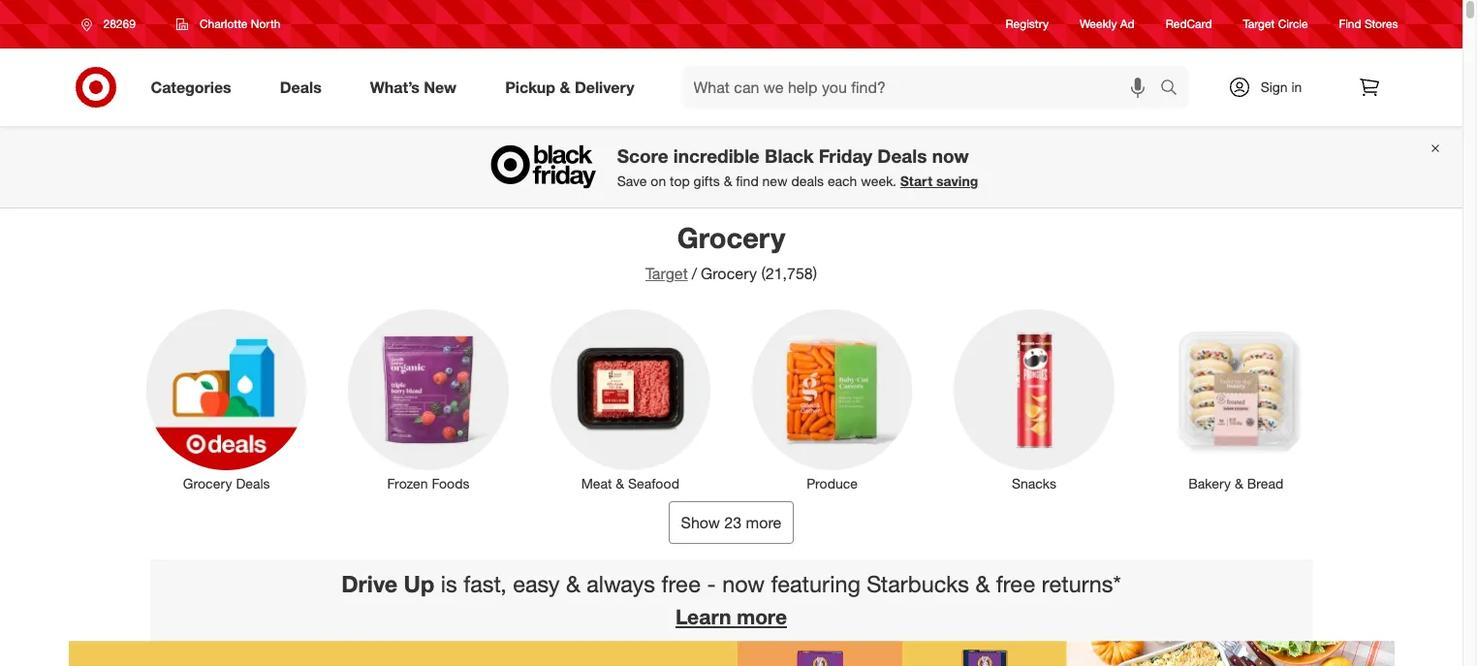 Task type: locate. For each thing, give the bounding box(es) containing it.
pickup
[[505, 77, 556, 97]]

/
[[692, 264, 697, 283]]

free
[[662, 570, 701, 598], [997, 570, 1036, 598]]

target circle link
[[1244, 16, 1309, 33]]

find
[[736, 173, 759, 189]]

meat
[[582, 475, 612, 491]]

is
[[441, 570, 457, 598]]

week.
[[861, 173, 897, 189]]

target
[[1244, 17, 1276, 31], [646, 264, 688, 283]]

what's
[[370, 77, 420, 97]]

score
[[617, 145, 669, 167]]

charlotte north button
[[164, 7, 293, 42]]

free left -
[[662, 570, 701, 598]]

now inside drive up is fast, easy & always free - now featuring starbucks & free returns* learn more
[[723, 570, 765, 598]]

What can we help you find? suggestions appear below search field
[[682, 66, 1165, 109]]

1 vertical spatial more
[[737, 604, 787, 629]]

bakery & bread link
[[1144, 306, 1330, 493]]

0 vertical spatial more
[[746, 513, 782, 532]]

more up advertisement region
[[737, 604, 787, 629]]

score incredible black friday deals now save on top gifts & find new deals each week. start saving
[[617, 145, 979, 189]]

0 horizontal spatial now
[[723, 570, 765, 598]]

-
[[707, 570, 716, 598]]

1 horizontal spatial target
[[1244, 17, 1276, 31]]

find
[[1340, 17, 1362, 31]]

friday
[[819, 145, 873, 167]]

1 free from the left
[[662, 570, 701, 598]]

2 horizontal spatial deals
[[878, 145, 928, 167]]

more inside drive up is fast, easy & always free - now featuring starbucks & free returns* learn more
[[737, 604, 787, 629]]

& left bread
[[1235, 475, 1244, 491]]

in
[[1292, 79, 1303, 95]]

fast,
[[464, 570, 507, 598]]

now up saving at the top of page
[[933, 145, 969, 167]]

1 horizontal spatial free
[[997, 570, 1036, 598]]

ad
[[1121, 17, 1135, 31]]

&
[[560, 77, 571, 97], [724, 173, 733, 189], [616, 475, 625, 491], [1235, 475, 1244, 491], [566, 570, 581, 598], [976, 570, 990, 598]]

find stores link
[[1340, 16, 1399, 33]]

more right the 23
[[746, 513, 782, 532]]

1 vertical spatial deals
[[878, 145, 928, 167]]

snacks link
[[941, 306, 1128, 493]]

start
[[901, 173, 933, 189]]

free left the returns*
[[997, 570, 1036, 598]]

drive up is fast, easy & always free - now featuring starbucks & free returns* learn more
[[342, 570, 1122, 629]]

drive
[[342, 570, 398, 598]]

north
[[251, 16, 281, 31]]

now
[[933, 145, 969, 167], [723, 570, 765, 598]]

find stores
[[1340, 17, 1399, 31]]

on
[[651, 173, 666, 189]]

save
[[617, 173, 647, 189]]

0 horizontal spatial free
[[662, 570, 701, 598]]

1 vertical spatial target
[[646, 264, 688, 283]]

up
[[404, 570, 435, 598]]

deals
[[280, 77, 322, 97], [878, 145, 928, 167], [236, 475, 270, 491]]

meat & seafood
[[582, 475, 680, 491]]

delivery
[[575, 77, 635, 97]]

now right -
[[723, 570, 765, 598]]

weekly ad
[[1080, 17, 1135, 31]]

always
[[587, 570, 655, 598]]

grocery for grocery deals
[[183, 475, 232, 491]]

produce
[[807, 475, 858, 491]]

redcard link
[[1166, 16, 1213, 33]]

pickup & delivery link
[[489, 66, 659, 109]]

target link
[[646, 264, 688, 283]]

new
[[424, 77, 457, 97]]

0 horizontal spatial target
[[646, 264, 688, 283]]

sign in link
[[1212, 66, 1333, 109]]

charlotte
[[200, 16, 248, 31]]

starbucks
[[867, 570, 970, 598]]

1 vertical spatial now
[[723, 570, 765, 598]]

weekly ad link
[[1080, 16, 1135, 33]]

1 horizontal spatial now
[[933, 145, 969, 167]]

deals
[[792, 173, 824, 189]]

target left circle
[[1244, 17, 1276, 31]]

weekly
[[1080, 17, 1118, 31]]

grocery target / grocery (21,758)
[[646, 220, 818, 283]]

advertisement region
[[0, 649, 1463, 666]]

0 vertical spatial grocery
[[678, 220, 786, 255]]

show 23 more button
[[669, 501, 795, 544]]

1 horizontal spatial deals
[[280, 77, 322, 97]]

what's new
[[370, 77, 457, 97]]

2 vertical spatial deals
[[236, 475, 270, 491]]

produce link
[[739, 306, 926, 493]]

grocery deals
[[183, 475, 270, 491]]

categories
[[151, 77, 232, 97]]

more
[[746, 513, 782, 532], [737, 604, 787, 629]]

& left find
[[724, 173, 733, 189]]

grocery
[[678, 220, 786, 255], [701, 264, 757, 283], [183, 475, 232, 491]]

deals link
[[264, 66, 346, 109]]

sign
[[1261, 79, 1288, 95]]

2 vertical spatial grocery
[[183, 475, 232, 491]]

target left '/'
[[646, 264, 688, 283]]

seafood
[[628, 475, 680, 491]]

0 vertical spatial now
[[933, 145, 969, 167]]

new
[[763, 173, 788, 189]]

more inside button
[[746, 513, 782, 532]]



Task type: describe. For each thing, give the bounding box(es) containing it.
meat & seafood link
[[537, 306, 724, 493]]

learn
[[676, 604, 732, 629]]

deals inside 'score incredible black friday deals now save on top gifts & find new deals each week. start saving'
[[878, 145, 928, 167]]

1 vertical spatial grocery
[[701, 264, 757, 283]]

snacks
[[1012, 475, 1057, 491]]

categories link
[[134, 66, 256, 109]]

0 vertical spatial deals
[[280, 77, 322, 97]]

0 vertical spatial target
[[1244, 17, 1276, 31]]

charlotte north
[[200, 16, 281, 31]]

23
[[725, 513, 742, 532]]

featuring
[[771, 570, 861, 598]]

sign in
[[1261, 79, 1303, 95]]

grocery deals link
[[133, 306, 320, 493]]

& right starbucks
[[976, 570, 990, 598]]

frozen foods
[[387, 475, 470, 491]]

0 horizontal spatial deals
[[236, 475, 270, 491]]

incredible
[[674, 145, 760, 167]]

search
[[1152, 79, 1198, 99]]

bakery & bread
[[1189, 475, 1284, 491]]

search button
[[1152, 66, 1198, 112]]

easy
[[513, 570, 560, 598]]

bakery
[[1189, 475, 1232, 491]]

returns*
[[1042, 570, 1122, 598]]

gifts
[[694, 173, 720, 189]]

registry link
[[1006, 16, 1049, 33]]

show 23 more
[[681, 513, 782, 532]]

target circle
[[1244, 17, 1309, 31]]

stores
[[1365, 17, 1399, 31]]

black
[[765, 145, 814, 167]]

what's new link
[[354, 66, 481, 109]]

top
[[670, 173, 690, 189]]

grocery for grocery target / grocery (21,758)
[[678, 220, 786, 255]]

registry
[[1006, 17, 1049, 31]]

frozen
[[387, 475, 428, 491]]

28269 button
[[68, 7, 156, 42]]

target inside grocery target / grocery (21,758)
[[646, 264, 688, 283]]

& inside 'score incredible black friday deals now save on top gifts & find new deals each week. start saving'
[[724, 173, 733, 189]]

each
[[828, 173, 858, 189]]

2 free from the left
[[997, 570, 1036, 598]]

& right easy
[[566, 570, 581, 598]]

now inside 'score incredible black friday deals now save on top gifts & find new deals each week. start saving'
[[933, 145, 969, 167]]

show
[[681, 513, 720, 532]]

& right pickup
[[560, 77, 571, 97]]

& right meat
[[616, 475, 625, 491]]

saving
[[937, 173, 979, 189]]

foods
[[432, 475, 470, 491]]

pickup & delivery
[[505, 77, 635, 97]]

(21,758)
[[762, 264, 818, 283]]

circle
[[1279, 17, 1309, 31]]

redcard
[[1166, 17, 1213, 31]]

bread
[[1248, 475, 1284, 491]]

frozen foods link
[[335, 306, 522, 493]]

28269
[[103, 16, 136, 31]]



Task type: vqa. For each thing, say whether or not it's contained in the screenshot.
start
yes



